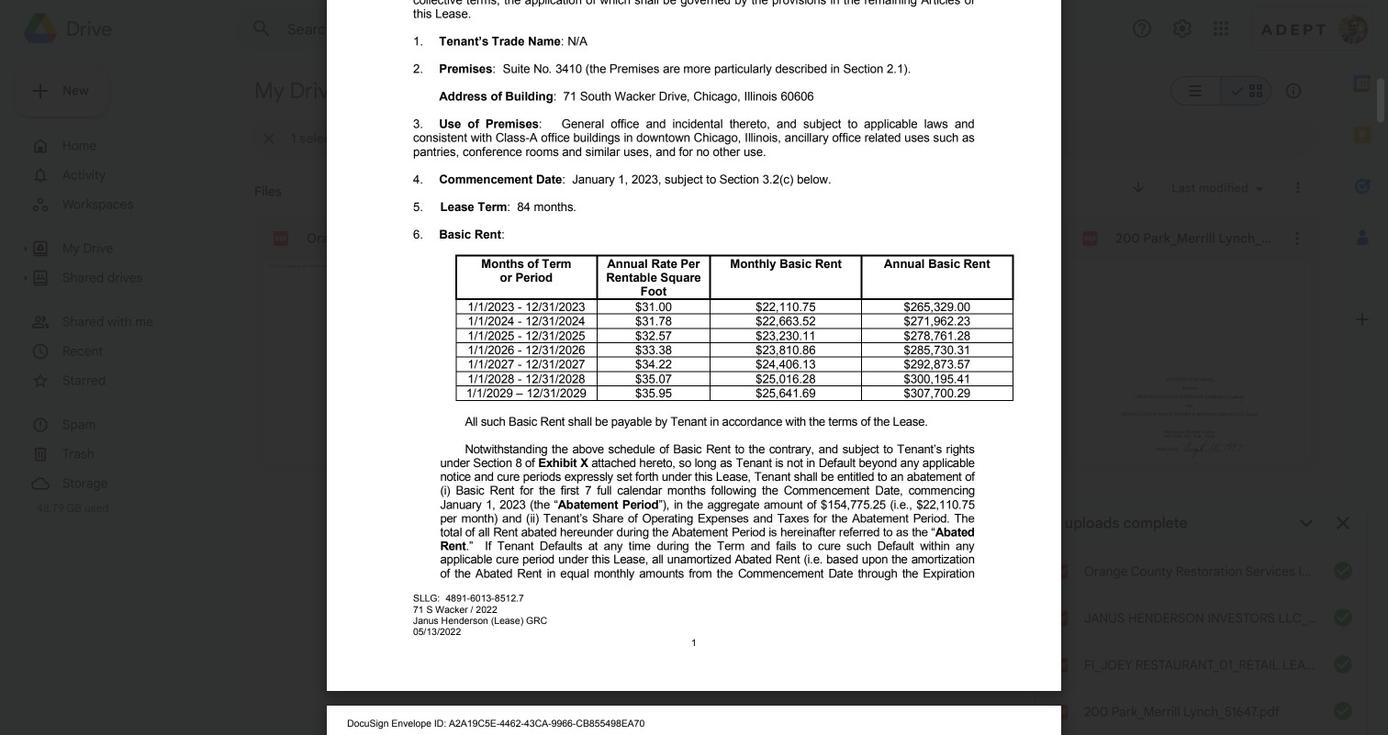 Task type: vqa. For each thing, say whether or not it's contained in the screenshot.
200 Park_Merrill Lynch_51647.pdf element inside 'CELL'
yes



Task type: locate. For each thing, give the bounding box(es) containing it.
200 park_merrill lynch_51647.pdf element
[[1116, 230, 1275, 248], [1038, 690, 1280, 726]]

200 park_merrill lynch_51647.pdf element down the 'fi_joey restaurant_01_retail lease.pdf' element in the bottom of the page
[[1038, 690, 1280, 726]]

3 pdf image from the top
[[1053, 658, 1068, 673]]

list
[[240, 73, 570, 109]]

home element
[[62, 134, 218, 158]]

starred items element
[[62, 369, 218, 393]]

Page is 2 text field
[[619, 696, 651, 712]]

4 uploads complete dialog
[[1036, 499, 1366, 735]]

1 vertical spatial 200 park_merrill lynch_51647.pdf element
[[1038, 690, 1280, 726]]

navigation
[[15, 131, 220, 515]]

200 park_merrill lynch_51647.pdf element down reverse sort direction image
[[1116, 230, 1275, 248]]

0 vertical spatial orange county restoration services inc_663181_lse_271953.pdf element
[[307, 230, 466, 248]]

close image
[[18, 18, 40, 40]]

0 vertical spatial 200 park_merrill lynch_51647.pdf element
[[1116, 230, 1275, 248]]

list item
[[378, 73, 566, 109]]

tree
[[15, 131, 220, 499]]

pdf image for the 'fi_joey restaurant_01_retail lease.pdf' element in the bottom of the page
[[1053, 658, 1068, 673]]

workspaces element
[[62, 193, 218, 217]]

showing viewer. dialog
[[0, 0, 1388, 735]]

row
[[254, 216, 509, 487], [524, 216, 779, 487], [794, 216, 1049, 487], [1064, 216, 1319, 487]]

1 pdf image from the top
[[1053, 565, 1068, 579]]

3 row from the left
[[794, 216, 1049, 487]]

activity element
[[62, 163, 218, 187]]

items shared with me element
[[62, 310, 218, 334]]

2 row from the left
[[524, 216, 779, 487]]

janus henderson investors llc_683951_lse_264403 (1).pdf pdf more info (option + →) cell
[[524, 216, 779, 487]]

2 pdf image from the top
[[1053, 612, 1068, 626]]

None search field
[[235, 6, 898, 51]]

200 park_merrill lynch_51647.pdf element inside cell
[[1116, 230, 1275, 248]]

quick sharing actions image
[[1349, 29, 1356, 33]]

1 horizontal spatial orange county restoration services inc_663181_lse_271953.pdf element
[[1038, 549, 1318, 586]]

add a comment image
[[1079, 18, 1101, 40]]

pdf image
[[1053, 565, 1068, 579], [1053, 612, 1068, 626], [1053, 658, 1068, 673], [1053, 705, 1068, 720]]

zoom in image
[[788, 693, 811, 715]]

0 horizontal spatial orange county restoration services inc_663181_lse_271953.pdf element
[[307, 230, 466, 248]]

search google drive image
[[243, 10, 280, 47]]

zoom out image
[[715, 693, 737, 715]]

tab list
[[1337, 58, 1388, 684]]

print image
[[1123, 18, 1145, 40]]

reverse sort direction image
[[1130, 179, 1147, 196]]

region
[[254, 172, 1319, 721]]

janus henderson investors llc_683951_lse_264403 (1).pdf element
[[1038, 596, 1318, 633]]

orange county restoration services inc_663181_lse_271953.pdf element
[[307, 230, 466, 248], [1038, 549, 1318, 586]]

fi_joey restaurant_01_retail lease.pdf pdf more info (option + →) cell
[[794, 216, 1049, 487]]

fi_joey restaurant_01_retail lease.pdf element
[[1038, 643, 1318, 679]]

pdf icon image
[[58, 21, 74, 38]]

1 row from the left
[[254, 216, 509, 487]]



Task type: describe. For each thing, give the bounding box(es) containing it.
orange county restoration services inc_663181_lse_271953.pdf pdf more info (option + →) cell
[[254, 216, 509, 487]]

download image
[[1167, 18, 1189, 40]]

Grid radio
[[1221, 76, 1272, 106]]

recent items element
[[62, 340, 218, 364]]

storage element
[[62, 472, 218, 496]]

share. private to only me. image
[[1271, 23, 1287, 40]]

4 pdf image from the top
[[1053, 705, 1068, 720]]

previous image
[[26, 357, 48, 379]]

spam element
[[62, 413, 218, 437]]

pdf image for bottommost orange county restoration services inc_663181_lse_271953.pdf element
[[1053, 565, 1068, 579]]

fit to width image
[[752, 693, 774, 715]]

more actions image
[[1211, 18, 1233, 40]]

1 vertical spatial orange county restoration services inc_663181_lse_271953.pdf element
[[1038, 549, 1318, 586]]

orange county restoration services inc_663181_lse_271953.pdf element inside cell
[[307, 230, 466, 248]]

200 park_merrill lynch_51647.pdf pdf more info (option + →) cell
[[1064, 216, 1319, 487]]

List radio
[[1171, 76, 1221, 106]]

page 2 of 52 element
[[569, 684, 706, 724]]

pdf image for janus henderson investors llc_683951_lse_264403 (1).pdf element
[[1053, 612, 1068, 626]]

4 uploads complete element
[[1052, 514, 1188, 533]]

trashed items element
[[62, 443, 218, 466]]

4 row from the left
[[1064, 216, 1319, 487]]



